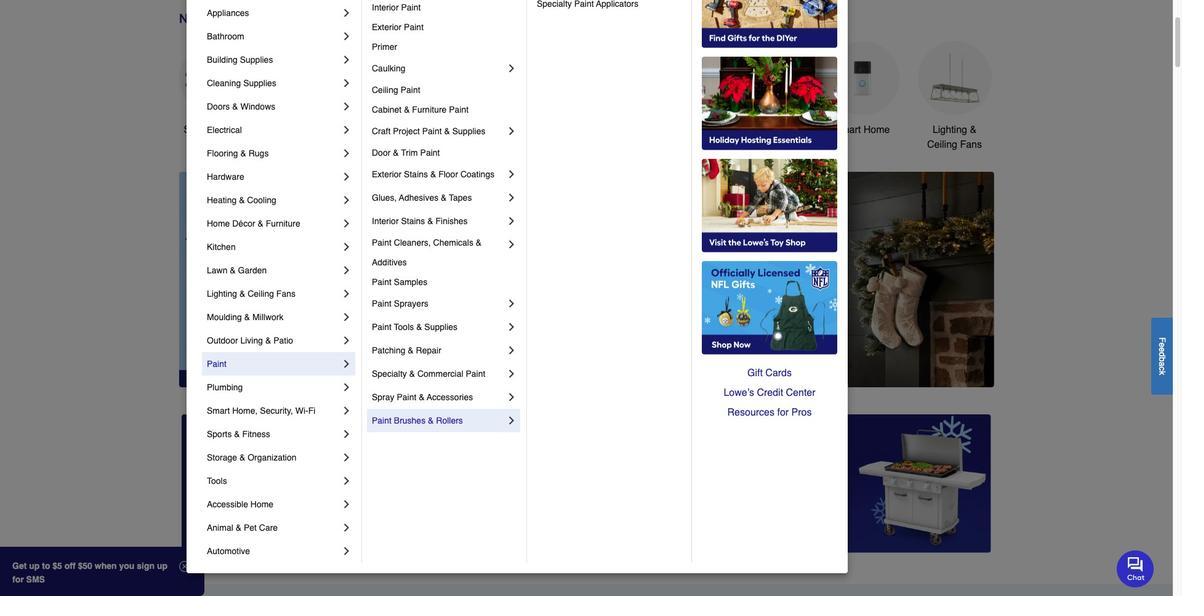Task type: describe. For each thing, give the bounding box(es) containing it.
0 horizontal spatial bathroom link
[[207, 25, 341, 48]]

garden
[[238, 265, 267, 275]]

smart home, security, wi-fi
[[207, 406, 316, 416]]

paint up patching
[[372, 322, 392, 332]]

chevron right image for sports & fitness
[[341, 428, 353, 440]]

pros
[[792, 407, 812, 418]]

interior for interior stains & finishes
[[372, 216, 399, 226]]

chevron right image for kitchen
[[341, 241, 353, 253]]

1 horizontal spatial tools link
[[364, 41, 438, 137]]

repair
[[416, 345, 441, 355]]

1 horizontal spatial lighting & ceiling fans
[[928, 124, 982, 150]]

shop all deals
[[184, 124, 248, 135]]

paint sprayers
[[372, 299, 429, 309]]

lawn & garden
[[207, 265, 267, 275]]

appliances link
[[207, 1, 341, 25]]

scroll to item #4 element
[[722, 364, 754, 371]]

gift cards
[[748, 368, 792, 379]]

tools inside the paint tools & supplies link
[[394, 322, 414, 332]]

paint brushes & rollers link
[[372, 409, 506, 432]]

& inside paint cleaners, chemicals & additives
[[476, 238, 482, 248]]

find gifts for the diyer. image
[[702, 0, 838, 48]]

chevron right image for lighting & ceiling fans
[[341, 288, 353, 300]]

interior paint
[[372, 2, 421, 12]]

1 vertical spatial bathroom
[[749, 124, 791, 135]]

craft project paint & supplies
[[372, 126, 486, 136]]

supplies up decorations at the top of page
[[452, 126, 486, 136]]

accessible home
[[207, 499, 274, 509]]

glues,
[[372, 193, 397, 203]]

lowe's credit center
[[724, 387, 816, 398]]

chemicals
[[433, 238, 474, 248]]

0 vertical spatial furniture
[[412, 105, 447, 115]]

chevron right image for cleaning supplies
[[341, 77, 353, 89]]

moulding
[[207, 312, 242, 322]]

d
[[1158, 352, 1168, 357]]

electrical link
[[207, 118, 341, 142]]

lowe's credit center link
[[702, 383, 838, 403]]

b
[[1158, 357, 1168, 362]]

patching
[[372, 345, 406, 355]]

sprayers
[[394, 299, 429, 309]]

all
[[209, 124, 220, 135]]

heating & cooling
[[207, 195, 276, 205]]

get up to 2 free select tools or batteries when you buy 1 with select purchases. image
[[181, 414, 438, 552]]

0 horizontal spatial furniture
[[266, 219, 300, 228]]

security,
[[260, 406, 293, 416]]

plumbing
[[207, 382, 243, 392]]

& inside 'link'
[[240, 148, 246, 158]]

cleaning supplies link
[[207, 71, 341, 95]]

credit
[[757, 387, 783, 398]]

doors
[[207, 102, 230, 111]]

automotive
[[207, 546, 250, 556]]

tools down "storage"
[[207, 476, 227, 486]]

accessories
[[427, 392, 473, 402]]

paint cleaners, chemicals & additives
[[372, 238, 484, 267]]

door & trim paint link
[[372, 143, 518, 163]]

0 vertical spatial bathroom
[[207, 31, 244, 41]]

lowe's
[[724, 387, 754, 398]]

plumbing link
[[207, 376, 341, 399]]

exterior paint
[[372, 22, 424, 32]]

smart for smart home, security, wi-fi
[[207, 406, 230, 416]]

sports
[[207, 429, 232, 439]]

cleaners,
[[394, 238, 431, 248]]

millwork
[[252, 312, 284, 322]]

paint samples link
[[372, 272, 518, 292]]

chevron right image for electrical
[[341, 124, 353, 136]]

chevron right image for exterior stains & floor coatings
[[506, 168, 518, 180]]

finishes
[[436, 216, 468, 226]]

off
[[65, 561, 76, 571]]

doors & windows link
[[207, 95, 341, 118]]

outdoor living & patio
[[207, 336, 293, 345]]

paint down spray
[[372, 416, 392, 426]]

stains for interior
[[401, 216, 425, 226]]

christmas decorations link
[[456, 41, 530, 152]]

caulking link
[[372, 57, 506, 80]]

2 e from the top
[[1158, 347, 1168, 352]]

officially licensed n f l gifts. shop now. image
[[702, 261, 838, 355]]

outdoor living & patio link
[[207, 329, 341, 352]]

outdoor for outdoor tools & equipment
[[643, 124, 678, 135]]

outdoor tools & equipment link
[[641, 41, 715, 152]]

1 vertical spatial tools link
[[207, 469, 341, 493]]

chevron right image for spray paint & accessories
[[506, 391, 518, 403]]

home for accessible home
[[251, 499, 274, 509]]

brushes
[[394, 416, 426, 426]]

tools inside outdoor tools & equipment
[[681, 124, 704, 135]]

outdoor for outdoor living & patio
[[207, 336, 238, 345]]

project
[[393, 126, 420, 136]]

& inside 'link'
[[430, 169, 436, 179]]

home décor & furniture link
[[207, 212, 341, 235]]

spray paint & accessories link
[[372, 386, 506, 409]]

doors & windows
[[207, 102, 275, 111]]

chevron right image for building supplies
[[341, 54, 353, 66]]

paint brushes & rollers
[[372, 416, 463, 426]]

paint up plumbing on the left
[[207, 359, 227, 369]]

storage & organization link
[[207, 446, 341, 469]]

living
[[240, 336, 263, 345]]

hurry — order your gifts by 2 p m on 12/23/23 for same-day delivery. image
[[179, 595, 994, 596]]

hardware link
[[207, 165, 341, 188]]

patching & repair
[[372, 345, 441, 355]]

when
[[95, 561, 117, 571]]

automotive link
[[207, 539, 341, 563]]

f e e d b a c k
[[1158, 337, 1168, 375]]

resources for pros link
[[702, 403, 838, 422]]

up to 30 percent off select grills and accessories. image
[[735, 414, 992, 553]]

0 horizontal spatial ceiling
[[248, 289, 274, 299]]

heating
[[207, 195, 237, 205]]

moulding & millwork link
[[207, 305, 341, 329]]

door
[[372, 148, 391, 158]]

chevron right image for doors & windows
[[341, 100, 353, 113]]

rugs
[[249, 148, 269, 158]]

get up to $5 off $50 when you sign up for sms
[[12, 561, 168, 584]]

trim
[[401, 148, 418, 158]]

heating & cooling link
[[207, 188, 341, 212]]

ceiling paint
[[372, 85, 420, 95]]

decorations
[[467, 139, 519, 150]]

chevron right image for bathroom
[[341, 30, 353, 42]]

2 up from the left
[[157, 561, 168, 571]]

interior paint link
[[372, 0, 518, 17]]

paint up the exterior paint
[[401, 2, 421, 12]]

paint down ceiling paint link
[[449, 105, 469, 115]]

sports & fitness
[[207, 429, 270, 439]]

ceiling paint link
[[372, 80, 518, 100]]

chevron right image for paint brushes & rollers
[[506, 414, 518, 427]]

chevron right image for patching & repair
[[506, 344, 518, 357]]

exterior paint link
[[372, 17, 518, 37]]

a
[[1158, 362, 1168, 366]]

c
[[1158, 366, 1168, 371]]

paint tools & supplies
[[372, 322, 458, 332]]

supplies down paint sprayers link
[[425, 322, 458, 332]]



Task type: vqa. For each thing, say whether or not it's contained in the screenshot.
the right in
no



Task type: locate. For each thing, give the bounding box(es) containing it.
1 horizontal spatial lighting
[[933, 124, 967, 135]]

2 horizontal spatial ceiling
[[928, 139, 958, 150]]

chevron right image
[[506, 62, 518, 75], [341, 77, 353, 89], [341, 147, 353, 160], [341, 194, 353, 206], [506, 238, 518, 251], [341, 241, 353, 253], [341, 264, 353, 277], [506, 297, 518, 310], [341, 311, 353, 323], [506, 321, 518, 333], [506, 344, 518, 357], [341, 358, 353, 370], [506, 368, 518, 380], [506, 391, 518, 403], [341, 405, 353, 417], [341, 428, 353, 440], [341, 451, 353, 464], [341, 498, 353, 511], [341, 522, 353, 534]]

interior stains & finishes
[[372, 216, 468, 226]]

1 vertical spatial lighting & ceiling fans
[[207, 289, 296, 299]]

christmas
[[471, 124, 515, 135]]

0 vertical spatial fans
[[960, 139, 982, 150]]

pet
[[244, 523, 257, 533]]

chevron right image for lawn & garden
[[341, 264, 353, 277]]

chevron right image for hardware
[[341, 171, 353, 183]]

paint
[[401, 2, 421, 12], [404, 22, 424, 32], [401, 85, 420, 95], [449, 105, 469, 115], [422, 126, 442, 136], [420, 148, 440, 158], [372, 238, 392, 248], [372, 277, 392, 287], [372, 299, 392, 309], [372, 322, 392, 332], [207, 359, 227, 369], [466, 369, 486, 379], [397, 392, 417, 402], [372, 416, 392, 426]]

e up b
[[1158, 347, 1168, 352]]

chevron right image for moulding & millwork
[[341, 311, 353, 323]]

1 vertical spatial interior
[[372, 216, 399, 226]]

smart home, security, wi-fi link
[[207, 399, 341, 422]]

0 vertical spatial smart
[[835, 124, 861, 135]]

for left 'pros' at right bottom
[[777, 407, 789, 418]]

adhesives
[[399, 193, 439, 203]]

1 exterior from the top
[[372, 22, 402, 32]]

tools
[[389, 124, 412, 135], [681, 124, 704, 135], [394, 322, 414, 332], [207, 476, 227, 486]]

0 horizontal spatial bathroom
[[207, 31, 244, 41]]

exterior down door
[[372, 169, 402, 179]]

paint inside 'link'
[[404, 22, 424, 32]]

windows
[[240, 102, 275, 111]]

gift
[[748, 368, 763, 379]]

appliances
[[207, 8, 249, 18]]

kitchen link
[[207, 235, 341, 259]]

stains up cleaners,
[[401, 216, 425, 226]]

paint inside paint cleaners, chemicals & additives
[[372, 238, 392, 248]]

primer link
[[372, 37, 518, 57]]

1 horizontal spatial lighting & ceiling fans link
[[918, 41, 992, 152]]

lighting inside lighting & ceiling fans
[[933, 124, 967, 135]]

1 vertical spatial lighting & ceiling fans link
[[207, 282, 341, 305]]

2 interior from the top
[[372, 216, 399, 226]]

1 up from the left
[[29, 561, 40, 571]]

craft project paint & supplies link
[[372, 119, 506, 143]]

animal & pet care link
[[207, 516, 341, 539]]

scroll to item #3 image
[[692, 365, 722, 370]]

0 horizontal spatial up
[[29, 561, 40, 571]]

interior up the exterior paint
[[372, 2, 399, 12]]

paint up "accessories"
[[466, 369, 486, 379]]

cooling
[[247, 195, 276, 205]]

paint samples
[[372, 277, 428, 287]]

$5
[[53, 561, 62, 571]]

0 horizontal spatial fans
[[276, 289, 296, 299]]

0 horizontal spatial lighting & ceiling fans link
[[207, 282, 341, 305]]

exterior up primer
[[372, 22, 402, 32]]

cleaning supplies
[[207, 78, 276, 88]]

1 vertical spatial exterior
[[372, 169, 402, 179]]

tapes
[[449, 193, 472, 203]]

0 vertical spatial home
[[864, 124, 890, 135]]

1 vertical spatial outdoor
[[207, 336, 238, 345]]

0 vertical spatial stains
[[404, 169, 428, 179]]

to
[[42, 561, 50, 571]]

specialty & commercial paint
[[372, 369, 486, 379]]

accessible home link
[[207, 493, 341, 516]]

chat invite button image
[[1117, 550, 1155, 587]]

paint down "additives"
[[372, 277, 392, 287]]

chevron right image for storage & organization
[[341, 451, 353, 464]]

paint right trim
[[420, 148, 440, 158]]

chevron right image for plumbing
[[341, 381, 353, 394]]

furniture down 'heating & cooling' link on the top left
[[266, 219, 300, 228]]

home for smart home
[[864, 124, 890, 135]]

0 vertical spatial ceiling
[[372, 85, 398, 95]]

supplies up cleaning supplies
[[240, 55, 273, 65]]

you
[[119, 561, 134, 571]]

0 horizontal spatial tools link
[[207, 469, 341, 493]]

& inside outdoor tools & equipment
[[706, 124, 713, 135]]

1 horizontal spatial bathroom link
[[733, 41, 807, 137]]

chevron right image for specialty & commercial paint
[[506, 368, 518, 380]]

0 vertical spatial lighting & ceiling fans
[[928, 124, 982, 150]]

1 horizontal spatial up
[[157, 561, 168, 571]]

75 percent off all artificial christmas trees, holiday lights and more. image
[[398, 172, 994, 387]]

chevron right image for heating & cooling
[[341, 194, 353, 206]]

fi
[[308, 406, 316, 416]]

resources
[[728, 407, 775, 418]]

bathroom link
[[207, 25, 341, 48], [733, 41, 807, 137]]

lighting
[[933, 124, 967, 135], [207, 289, 237, 299]]

for inside get up to $5 off $50 when you sign up for sms
[[12, 575, 24, 584]]

spray
[[372, 392, 395, 402]]

1 horizontal spatial fans
[[960, 139, 982, 150]]

stains for exterior
[[404, 169, 428, 179]]

paint down cabinet & furniture paint
[[422, 126, 442, 136]]

décor
[[232, 219, 255, 228]]

1 horizontal spatial furniture
[[412, 105, 447, 115]]

chevron right image for paint
[[341, 358, 353, 370]]

0 vertical spatial exterior
[[372, 22, 402, 32]]

tools up the equipment
[[681, 124, 704, 135]]

1 interior from the top
[[372, 2, 399, 12]]

outdoor up the equipment
[[643, 124, 678, 135]]

exterior stains & floor coatings link
[[372, 163, 506, 186]]

0 vertical spatial lighting
[[933, 124, 967, 135]]

0 vertical spatial tools link
[[364, 41, 438, 137]]

scroll to item #5 image
[[754, 365, 783, 370]]

0 vertical spatial for
[[777, 407, 789, 418]]

for down 'get'
[[12, 575, 24, 584]]

chevron right image for paint sprayers
[[506, 297, 518, 310]]

0 horizontal spatial outdoor
[[207, 336, 238, 345]]

chevron right image for appliances
[[341, 7, 353, 19]]

2 exterior from the top
[[372, 169, 402, 179]]

additives
[[372, 257, 407, 267]]

up right sign
[[157, 561, 168, 571]]

furniture up the craft project paint & supplies
[[412, 105, 447, 115]]

samples
[[394, 277, 428, 287]]

door & trim paint
[[372, 148, 440, 158]]

specialty & commercial paint link
[[372, 362, 506, 386]]

e up d
[[1158, 342, 1168, 347]]

smart home link
[[826, 41, 899, 137]]

chevron right image for paint cleaners, chemicals & additives
[[506, 238, 518, 251]]

k
[[1158, 371, 1168, 375]]

1 vertical spatial home
[[207, 219, 230, 228]]

up left to
[[29, 561, 40, 571]]

chevron right image for smart home, security, wi-fi
[[341, 405, 353, 417]]

center
[[786, 387, 816, 398]]

lighting & ceiling fans
[[928, 124, 982, 150], [207, 289, 296, 299]]

chevron right image for outdoor living & patio
[[341, 334, 353, 347]]

exterior for exterior stains & floor coatings
[[372, 169, 402, 179]]

paint right spray
[[397, 392, 417, 402]]

visit the lowe's toy shop. image
[[702, 159, 838, 253]]

specialty
[[372, 369, 407, 379]]

1 vertical spatial smart
[[207, 406, 230, 416]]

home,
[[232, 406, 258, 416]]

furniture
[[412, 105, 447, 115], [266, 219, 300, 228]]

resources for pros
[[728, 407, 812, 418]]

0 horizontal spatial for
[[12, 575, 24, 584]]

1 horizontal spatial smart
[[835, 124, 861, 135]]

1 vertical spatial lighting
[[207, 289, 237, 299]]

outdoor down moulding
[[207, 336, 238, 345]]

gift cards link
[[702, 363, 838, 383]]

1 horizontal spatial ceiling
[[372, 85, 398, 95]]

1 horizontal spatial outdoor
[[643, 124, 678, 135]]

paint up "additives"
[[372, 238, 392, 248]]

1 vertical spatial for
[[12, 575, 24, 584]]

1 e from the top
[[1158, 342, 1168, 347]]

organization
[[248, 453, 297, 463]]

0 vertical spatial outdoor
[[643, 124, 678, 135]]

exterior inside exterior stains & floor coatings 'link'
[[372, 169, 402, 179]]

glues, adhesives & tapes
[[372, 193, 472, 203]]

coatings
[[461, 169, 495, 179]]

get
[[12, 561, 27, 571]]

scroll to item #2 image
[[663, 365, 692, 370]]

smart inside "link"
[[835, 124, 861, 135]]

exterior inside "exterior paint" 'link'
[[372, 22, 402, 32]]

chevron right image for paint tools & supplies
[[506, 321, 518, 333]]

fans
[[960, 139, 982, 150], [276, 289, 296, 299]]

chevron right image for glues, adhesives & tapes
[[506, 192, 518, 204]]

primer
[[372, 42, 397, 52]]

stains down trim
[[404, 169, 428, 179]]

home inside "link"
[[864, 124, 890, 135]]

stains inside 'link'
[[404, 169, 428, 179]]

supplies up the "windows" at the top left
[[243, 78, 276, 88]]

arrow left image
[[408, 280, 420, 292]]

outdoor inside outdoor tools & equipment
[[643, 124, 678, 135]]

$50
[[78, 561, 92, 571]]

up to 35 percent off select small appliances. image
[[458, 414, 715, 553]]

arrow right image
[[972, 280, 984, 292]]

paint down interior paint
[[404, 22, 424, 32]]

paint tools & supplies link
[[372, 315, 506, 339]]

1 vertical spatial ceiling
[[928, 139, 958, 150]]

chevron right image for animal & pet care
[[341, 522, 353, 534]]

0 horizontal spatial home
[[207, 219, 230, 228]]

smart for smart home
[[835, 124, 861, 135]]

1 horizontal spatial for
[[777, 407, 789, 418]]

chevron right image for automotive
[[341, 545, 353, 557]]

f e e d b a c k button
[[1152, 318, 1173, 395]]

tools up door & trim paint
[[389, 124, 412, 135]]

commercial
[[418, 369, 464, 379]]

cabinet
[[372, 105, 402, 115]]

chevron right image for caulking
[[506, 62, 518, 75]]

interior down glues,
[[372, 216, 399, 226]]

floor
[[439, 169, 458, 179]]

paint sprayers link
[[372, 292, 506, 315]]

1 vertical spatial stains
[[401, 216, 425, 226]]

chevron right image for interior stains & finishes
[[506, 215, 518, 227]]

0 horizontal spatial smart
[[207, 406, 230, 416]]

1 horizontal spatial bathroom
[[749, 124, 791, 135]]

home
[[864, 124, 890, 135], [207, 219, 230, 228], [251, 499, 274, 509]]

flooring & rugs
[[207, 148, 269, 158]]

chevron right image for craft project paint & supplies
[[506, 125, 518, 137]]

patio
[[274, 336, 293, 345]]

wi-
[[295, 406, 308, 416]]

building supplies link
[[207, 48, 341, 71]]

1 vertical spatial furniture
[[266, 219, 300, 228]]

ceiling
[[372, 85, 398, 95], [928, 139, 958, 150], [248, 289, 274, 299]]

kitchen
[[207, 242, 236, 252]]

caulking
[[372, 63, 406, 73]]

holiday hosting essentials. image
[[702, 57, 838, 150]]

1 horizontal spatial home
[[251, 499, 274, 509]]

electrical
[[207, 125, 242, 135]]

1 vertical spatial fans
[[276, 289, 296, 299]]

new deals every day during 25 days of deals image
[[179, 8, 994, 29]]

sms
[[26, 575, 45, 584]]

chevron right image
[[341, 7, 353, 19], [341, 30, 353, 42], [341, 54, 353, 66], [341, 100, 353, 113], [341, 124, 353, 136], [506, 125, 518, 137], [506, 168, 518, 180], [341, 171, 353, 183], [506, 192, 518, 204], [506, 215, 518, 227], [341, 217, 353, 230], [341, 288, 353, 300], [341, 334, 353, 347], [341, 381, 353, 394], [506, 414, 518, 427], [341, 475, 353, 487], [341, 545, 353, 557]]

interior for interior paint
[[372, 2, 399, 12]]

chevron right image for tools
[[341, 475, 353, 487]]

tools up patching & repair
[[394, 322, 414, 332]]

shop these last-minute gifts. $99 or less. quantities are limited and won't last. image
[[179, 172, 378, 387]]

paint down paint samples
[[372, 299, 392, 309]]

animal & pet care
[[207, 523, 278, 533]]

exterior for exterior paint
[[372, 22, 402, 32]]

2 vertical spatial ceiling
[[248, 289, 274, 299]]

0 horizontal spatial lighting & ceiling fans
[[207, 289, 296, 299]]

chevron right image for flooring & rugs
[[341, 147, 353, 160]]

paint up cabinet & furniture paint
[[401, 85, 420, 95]]

0 vertical spatial interior
[[372, 2, 399, 12]]

lawn & garden link
[[207, 259, 341, 282]]

0 vertical spatial lighting & ceiling fans link
[[918, 41, 992, 152]]

2 vertical spatial home
[[251, 499, 274, 509]]

0 horizontal spatial lighting
[[207, 289, 237, 299]]

fitness
[[242, 429, 270, 439]]

2 horizontal spatial home
[[864, 124, 890, 135]]

chevron right image for home décor & furniture
[[341, 217, 353, 230]]

chevron right image for accessible home
[[341, 498, 353, 511]]

for
[[777, 407, 789, 418], [12, 575, 24, 584]]



